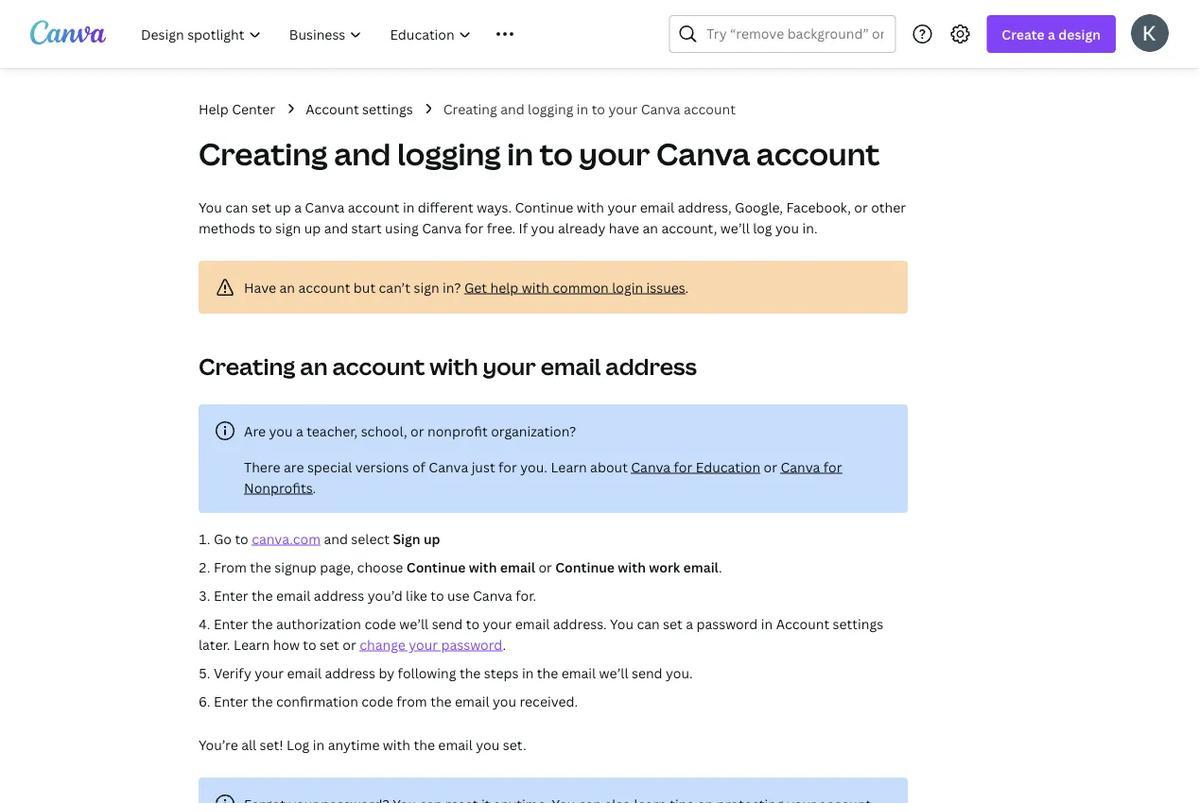 Task type: vqa. For each thing, say whether or not it's contained in the screenshot.
CREATE A TEAM button
no



Task type: describe. For each thing, give the bounding box(es) containing it.
create a design button
[[987, 15, 1116, 53]]

select
[[351, 530, 390, 548]]

a inside you can set up a canva account in different ways. continue with your email address, google, facebook, or other methods to sign up and start using canva for free. if you already have an account, we'll log you in.
[[294, 198, 302, 216]]

enter the authorization code we'll send to your email address. you can set a password in account settings later. learn how to set or
[[199, 615, 884, 654]]

enter for enter the confirmation code from the email you received.
[[214, 693, 248, 711]]

page,
[[320, 558, 354, 576]]

email right work at the bottom
[[683, 558, 719, 576]]

the down canva.com link
[[252, 587, 273, 605]]

facebook,
[[786, 198, 851, 216]]

. right work at the bottom
[[719, 558, 722, 576]]

verify your email address by following the steps in the email we'll send you.
[[214, 664, 693, 682]]

use
[[447, 587, 470, 605]]

account settings link
[[306, 98, 413, 119]]

you're
[[199, 736, 238, 754]]

canva.com
[[252, 530, 321, 548]]

email inside enter the authorization code we'll send to your email address. you can set a password in account settings later. learn how to set or
[[515, 615, 550, 633]]

account settings
[[306, 100, 413, 118]]

set.
[[503, 736, 526, 754]]

2 vertical spatial we'll
[[599, 664, 628, 682]]

address for verify your email address by following the steps in the email we'll send you.
[[325, 664, 375, 682]]

set!
[[260, 736, 283, 754]]

enter the email address you'd like to use canva for.
[[214, 587, 537, 605]]

different
[[418, 198, 474, 216]]

email down verify your email address by following the steps in the email we'll send you.
[[455, 693, 490, 711]]

1 vertical spatial you.
[[666, 664, 693, 682]]

. right login
[[685, 279, 689, 297]]

in inside enter the authorization code we'll send to your email address. you can set a password in account settings later. learn how to set or
[[761, 615, 773, 633]]

already
[[558, 219, 606, 237]]

following
[[398, 664, 456, 682]]

the up set!
[[252, 693, 273, 711]]

an inside you can set up a canva account in different ways. continue with your email address, google, facebook, or other methods to sign up and start using canva for free. if you already have an account, we'll log you in.
[[643, 219, 658, 237]]

address,
[[678, 198, 732, 216]]

with left work at the bottom
[[618, 558, 646, 576]]

account inside the account settings link
[[306, 100, 359, 118]]

have an account but can't sign in? get help with common login issues .
[[244, 279, 689, 297]]

organization?
[[491, 422, 576, 440]]

create a design
[[1002, 25, 1101, 43]]

or inside enter the authorization code we'll send to your email address. you can set a password in account settings later. learn how to set or
[[343, 636, 356, 654]]

later.
[[199, 636, 230, 654]]

with up use on the left of the page
[[469, 558, 497, 576]]

are
[[244, 422, 266, 440]]

in?
[[443, 279, 461, 297]]

Try "remove background" or "brand kit" search field
[[707, 16, 884, 52]]

set inside you can set up a canva account in different ways. continue with your email address, google, facebook, or other methods to sign up and start using canva for free. if you already have an account, we'll log you in.
[[252, 198, 271, 216]]

enter for enter the authorization code we'll send to your email address. you can set a password in account settings later. learn how to set or
[[214, 615, 248, 633]]

continue up the address.
[[555, 558, 615, 576]]

nonprofit
[[427, 422, 488, 440]]

you inside enter the authorization code we'll send to your email address. you can set a password in account settings later. learn how to set or
[[610, 615, 634, 633]]

email inside you can set up a canva account in different ways. continue with your email address, google, facebook, or other methods to sign up and start using canva for free. if you already have an account, we'll log you in.
[[640, 198, 675, 216]]

continue inside you can set up a canva account in different ways. continue with your email address, google, facebook, or other methods to sign up and start using canva for free. if you already have an account, we'll log you in.
[[515, 198, 574, 216]]

0 horizontal spatial settings
[[362, 100, 413, 118]]

from
[[214, 558, 247, 576]]

go
[[214, 530, 232, 548]]

0 horizontal spatial logging
[[397, 133, 501, 174]]

or right education
[[764, 458, 777, 476]]

address for enter the email address you'd like to use canva for.
[[314, 587, 364, 605]]

change
[[360, 636, 406, 654]]

you're all set! log in anytime with the email you set.
[[199, 736, 526, 754]]

in inside creating and logging in to your canva account link
[[577, 100, 589, 118]]

1 vertical spatial password
[[441, 636, 503, 654]]

the right the from on the bottom left of page
[[430, 693, 452, 711]]

the down the from on the bottom left of page
[[414, 736, 435, 754]]

for.
[[516, 587, 537, 605]]

can't
[[379, 279, 411, 297]]

education
[[696, 458, 760, 476]]

the up the received.
[[537, 664, 558, 682]]

account inside enter the authorization code we'll send to your email address. you can set a password in account settings later. learn how to set or
[[776, 615, 830, 633]]

creating and logging in to your canva account link
[[443, 98, 736, 119]]

1 vertical spatial creating and logging in to your canva account
[[199, 133, 880, 174]]

free.
[[487, 219, 516, 237]]

there are special versions of canva just for you. learn about canva for education or
[[244, 458, 781, 476]]

email up organization?
[[541, 351, 601, 382]]

go to canva.com and select sign up
[[214, 530, 440, 548]]

with up nonprofit
[[430, 351, 478, 382]]

help
[[490, 279, 519, 297]]

kendall parks image
[[1131, 14, 1169, 52]]

just
[[472, 458, 495, 476]]

you right if
[[531, 219, 555, 237]]

help center link
[[199, 98, 275, 119]]

an for have an account but can't sign in? get help with common login issues .
[[280, 279, 295, 297]]

canva for nonprofits
[[244, 458, 842, 497]]

email up the received.
[[561, 664, 596, 682]]

there
[[244, 458, 280, 476]]

with right "help"
[[522, 279, 549, 297]]

log
[[753, 219, 772, 237]]

with inside you can set up a canva account in different ways. continue with your email address, google, facebook, or other methods to sign up and start using canva for free. if you already have an account, we'll log you in.
[[577, 198, 604, 216]]

work
[[649, 558, 680, 576]]

from the signup page, choose continue with email or continue with work email .
[[214, 558, 722, 576]]

design
[[1059, 25, 1101, 43]]

we'll inside you can set up a canva account in different ways. continue with your email address, google, facebook, or other methods to sign up and start using canva for free. if you already have an account, we'll log you in.
[[721, 219, 750, 237]]

methods
[[199, 219, 255, 237]]

for inside you can set up a canva account in different ways. continue with your email address, google, facebook, or other methods to sign up and start using canva for free. if you already have an account, we'll log you in.
[[465, 219, 484, 237]]

confirmation
[[276, 693, 358, 711]]

2 horizontal spatial up
[[424, 530, 440, 548]]

0 vertical spatial address
[[606, 351, 697, 382]]

or right school,
[[411, 422, 424, 440]]

0 vertical spatial creating and logging in to your canva account
[[443, 100, 736, 118]]

to inside you can set up a canva account in different ways. continue with your email address, google, facebook, or other methods to sign up and start using canva for free. if you already have an account, we'll log you in.
[[259, 219, 272, 237]]

we'll inside enter the authorization code we'll send to your email address. you can set a password in account settings later. learn how to set or
[[399, 615, 429, 633]]

other
[[871, 198, 906, 216]]

canva inside canva for nonprofits
[[781, 458, 820, 476]]

special
[[307, 458, 352, 476]]

the left steps
[[460, 664, 481, 682]]

and inside you can set up a canva account in different ways. continue with your email address, google, facebook, or other methods to sign up and start using canva for free. if you already have an account, we'll log you in.
[[324, 219, 348, 237]]

help
[[199, 100, 229, 118]]

change your password .
[[360, 636, 506, 654]]

code for from
[[362, 693, 393, 711]]

account,
[[661, 219, 717, 237]]

settings inside enter the authorization code we'll send to your email address. you can set a password in account settings later. learn how to set or
[[833, 615, 884, 633]]

school,
[[361, 422, 407, 440]]

are
[[284, 458, 304, 476]]

enter for enter the email address you'd like to use canva for.
[[214, 587, 248, 605]]

0 vertical spatial creating
[[443, 100, 497, 118]]

you'd
[[368, 587, 403, 605]]

in inside you can set up a canva account in different ways. continue with your email address, google, facebook, or other methods to sign up and start using canva for free. if you already have an account, we'll log you in.
[[403, 198, 415, 216]]

nonprofits
[[244, 479, 313, 497]]

versions
[[355, 458, 409, 476]]

authorization
[[276, 615, 361, 633]]

1 vertical spatial creating
[[199, 133, 328, 174]]

sign
[[393, 530, 420, 548]]

an for creating an account with your email address
[[300, 351, 328, 382]]

log
[[287, 736, 310, 754]]

anytime
[[328, 736, 380, 754]]

of
[[412, 458, 426, 476]]

learn inside enter the authorization code we'll send to your email address. you can set a password in account settings later. learn how to set or
[[234, 636, 270, 654]]



Task type: locate. For each thing, give the bounding box(es) containing it.
but
[[354, 279, 376, 297]]

0 horizontal spatial password
[[441, 636, 503, 654]]

0 horizontal spatial set
[[252, 198, 271, 216]]

you
[[199, 198, 222, 216], [610, 615, 634, 633]]

creating
[[443, 100, 497, 118], [199, 133, 328, 174], [199, 351, 296, 382]]

you
[[531, 219, 555, 237], [776, 219, 799, 237], [269, 422, 293, 440], [493, 693, 516, 711], [476, 736, 500, 754]]

account inside you can set up a canva account in different ways. continue with your email address, google, facebook, or other methods to sign up and start using canva for free. if you already have an account, we'll log you in.
[[348, 198, 400, 216]]

have
[[609, 219, 639, 237]]

can
[[225, 198, 248, 216], [637, 615, 660, 633]]

or left other
[[854, 198, 868, 216]]

email left set.
[[438, 736, 473, 754]]

sign inside you can set up a canva account in different ways. continue with your email address, google, facebook, or other methods to sign up and start using canva for free. if you already have an account, we'll log you in.
[[275, 219, 301, 237]]

you right the address.
[[610, 615, 634, 633]]

help center
[[199, 100, 275, 118]]

0 horizontal spatial learn
[[234, 636, 270, 654]]

1 vertical spatial you
[[610, 615, 634, 633]]

email
[[640, 198, 675, 216], [541, 351, 601, 382], [500, 558, 535, 576], [683, 558, 719, 576], [276, 587, 311, 605], [515, 615, 550, 633], [287, 664, 322, 682], [561, 664, 596, 682], [455, 693, 490, 711], [438, 736, 473, 754]]

an
[[643, 219, 658, 237], [280, 279, 295, 297], [300, 351, 328, 382]]

google,
[[735, 198, 783, 216]]

1 vertical spatial settings
[[833, 615, 884, 633]]

1 vertical spatial set
[[663, 615, 683, 633]]

2 vertical spatial up
[[424, 530, 440, 548]]

canva for nonprofits link
[[244, 458, 842, 497]]

code
[[365, 615, 396, 633], [362, 693, 393, 711]]

ways.
[[477, 198, 512, 216]]

0 vertical spatial password
[[697, 615, 758, 633]]

email up confirmation
[[287, 664, 322, 682]]

your inside you can set up a canva account in different ways. continue with your email address, google, facebook, or other methods to sign up and start using canva for free. if you already have an account, we'll log you in.
[[608, 198, 637, 216]]

we'll left the log
[[721, 219, 750, 237]]

1 vertical spatial address
[[314, 587, 364, 605]]

for inside canva for nonprofits
[[823, 458, 842, 476]]

2 vertical spatial set
[[320, 636, 339, 654]]

0 vertical spatial enter
[[214, 587, 248, 605]]

you right are
[[269, 422, 293, 440]]

up up have
[[274, 198, 291, 216]]

get help with common login issues link
[[464, 279, 685, 297]]

1 horizontal spatial can
[[637, 615, 660, 633]]

1 vertical spatial account
[[776, 615, 830, 633]]

0 vertical spatial can
[[225, 198, 248, 216]]

send inside enter the authorization code we'll send to your email address. you can set a password in account settings later. learn how to set or
[[432, 615, 463, 633]]

. down special on the left of the page
[[313, 479, 316, 497]]

0 horizontal spatial sign
[[275, 219, 301, 237]]

0 horizontal spatial you
[[199, 198, 222, 216]]

0 horizontal spatial can
[[225, 198, 248, 216]]

the inside enter the authorization code we'll send to your email address. you can set a password in account settings later. learn how to set or
[[252, 615, 273, 633]]

top level navigation element
[[129, 15, 624, 53], [129, 15, 624, 53]]

2 horizontal spatial an
[[643, 219, 658, 237]]

or
[[854, 198, 868, 216], [411, 422, 424, 440], [764, 458, 777, 476], [539, 558, 552, 576], [343, 636, 356, 654]]

0 vertical spatial up
[[274, 198, 291, 216]]

enter inside enter the authorization code we'll send to your email address. you can set a password in account settings later. learn how to set or
[[214, 615, 248, 633]]

your
[[609, 100, 638, 118], [579, 133, 650, 174], [608, 198, 637, 216], [483, 351, 536, 382], [483, 615, 512, 633], [409, 636, 438, 654], [255, 664, 284, 682]]

1 vertical spatial sign
[[414, 279, 439, 297]]

1 horizontal spatial send
[[632, 664, 663, 682]]

set
[[252, 198, 271, 216], [663, 615, 683, 633], [320, 636, 339, 654]]

using
[[385, 219, 419, 237]]

set down work at the bottom
[[663, 615, 683, 633]]

a inside create a design 'dropdown button'
[[1048, 25, 1055, 43]]

0 vertical spatial logging
[[528, 100, 574, 118]]

login
[[612, 279, 643, 297]]

3 enter from the top
[[214, 693, 248, 711]]

0 vertical spatial you
[[199, 198, 222, 216]]

the
[[250, 558, 271, 576], [252, 587, 273, 605], [252, 615, 273, 633], [460, 664, 481, 682], [537, 664, 558, 682], [252, 693, 273, 711], [430, 693, 452, 711], [414, 736, 435, 754]]

and
[[501, 100, 525, 118], [334, 133, 391, 174], [324, 219, 348, 237], [324, 530, 348, 548]]

all
[[241, 736, 256, 754]]

email down for.
[[515, 615, 550, 633]]

you can set up a canva account in different ways. continue with your email address, google, facebook, or other methods to sign up and start using canva for free. if you already have an account, we'll log you in.
[[199, 198, 906, 237]]

0 vertical spatial you.
[[520, 458, 548, 476]]

from
[[396, 693, 427, 711]]

1 enter from the top
[[214, 587, 248, 605]]

or inside you can set up a canva account in different ways. continue with your email address, google, facebook, or other methods to sign up and start using canva for free. if you already have an account, we'll log you in.
[[854, 198, 868, 216]]

code for we'll
[[365, 615, 396, 633]]

enter down from
[[214, 587, 248, 605]]

the right from
[[250, 558, 271, 576]]

have
[[244, 279, 276, 297]]

teacher,
[[307, 422, 358, 440]]

you up methods
[[199, 198, 222, 216]]

we'll up change your password link
[[399, 615, 429, 633]]

sign right methods
[[275, 219, 301, 237]]

address down issues
[[606, 351, 697, 382]]

1 horizontal spatial set
[[320, 636, 339, 654]]

creating and logging in to your canva account
[[443, 100, 736, 118], [199, 133, 880, 174]]

get
[[464, 279, 487, 297]]

can inside you can set up a canva account in different ways. continue with your email address, google, facebook, or other methods to sign up and start using canva for free. if you already have an account, we'll log you in.
[[225, 198, 248, 216]]

in.
[[802, 219, 818, 237]]

1 vertical spatial can
[[637, 615, 660, 633]]

start
[[351, 219, 382, 237]]

address down page,
[[314, 587, 364, 605]]

password inside enter the authorization code we'll send to your email address. you can set a password in account settings later. learn how to set or
[[697, 615, 758, 633]]

create
[[1002, 25, 1045, 43]]

0 vertical spatial we'll
[[721, 219, 750, 237]]

you down steps
[[493, 693, 516, 711]]

address left by
[[325, 664, 375, 682]]

canva for education link
[[631, 458, 760, 476]]

0 vertical spatial account
[[306, 100, 359, 118]]

1 vertical spatial up
[[304, 219, 321, 237]]

code inside enter the authorization code we'll send to your email address. you can set a password in account settings later. learn how to set or
[[365, 615, 396, 633]]

up left the start at the top of page
[[304, 219, 321, 237]]

email down signup
[[276, 587, 311, 605]]

center
[[232, 100, 275, 118]]

canva.com link
[[252, 530, 321, 548]]

1 horizontal spatial password
[[697, 615, 758, 633]]

1 horizontal spatial logging
[[528, 100, 574, 118]]

by
[[379, 664, 395, 682]]

we'll down the address.
[[599, 664, 628, 682]]

0 horizontal spatial up
[[274, 198, 291, 216]]

continue up like
[[407, 558, 466, 576]]

with up the already
[[577, 198, 604, 216]]

a inside enter the authorization code we'll send to your email address. you can set a password in account settings later. learn how to set or
[[686, 615, 693, 633]]

or left the change
[[343, 636, 356, 654]]

.
[[685, 279, 689, 297], [313, 479, 316, 497], [719, 558, 722, 576], [503, 636, 506, 654]]

2 horizontal spatial we'll
[[721, 219, 750, 237]]

1 vertical spatial we'll
[[399, 615, 429, 633]]

change your password link
[[360, 636, 503, 654]]

1 horizontal spatial sign
[[414, 279, 439, 297]]

2 vertical spatial creating
[[199, 351, 296, 382]]

can inside enter the authorization code we'll send to your email address. you can set a password in account settings later. learn how to set or
[[637, 615, 660, 633]]

we'll
[[721, 219, 750, 237], [399, 615, 429, 633], [599, 664, 628, 682]]

creating an account with your email address
[[199, 351, 697, 382]]

address.
[[553, 615, 607, 633]]

2 vertical spatial an
[[300, 351, 328, 382]]

like
[[406, 587, 427, 605]]

0 vertical spatial an
[[643, 219, 658, 237]]

0 horizontal spatial send
[[432, 615, 463, 633]]

0 vertical spatial set
[[252, 198, 271, 216]]

2 horizontal spatial set
[[663, 615, 683, 633]]

learn left about
[[551, 458, 587, 476]]

continue up if
[[515, 198, 574, 216]]

1 vertical spatial code
[[362, 693, 393, 711]]

verify
[[214, 664, 251, 682]]

enter the confirmation code from the email you received.
[[214, 693, 578, 711]]

1 horizontal spatial account
[[776, 615, 830, 633]]

about
[[590, 458, 628, 476]]

you left in.
[[776, 219, 799, 237]]

0 horizontal spatial account
[[306, 100, 359, 118]]

your inside enter the authorization code we'll send to your email address. you can set a password in account settings later. learn how to set or
[[483, 615, 512, 633]]

received.
[[520, 693, 578, 711]]

you inside you can set up a canva account in different ways. continue with your email address, google, facebook, or other methods to sign up and start using canva for free. if you already have an account, we'll log you in.
[[199, 198, 222, 216]]

1 vertical spatial learn
[[234, 636, 270, 654]]

are you a teacher, school, or nonprofit organization?
[[244, 422, 576, 440]]

1 vertical spatial logging
[[397, 133, 501, 174]]

. up steps
[[503, 636, 506, 654]]

issues
[[646, 279, 685, 297]]

0 vertical spatial code
[[365, 615, 396, 633]]

send
[[432, 615, 463, 633], [632, 664, 663, 682]]

0 vertical spatial learn
[[551, 458, 587, 476]]

can up methods
[[225, 198, 248, 216]]

you left set.
[[476, 736, 500, 754]]

to
[[592, 100, 605, 118], [540, 133, 573, 174], [259, 219, 272, 237], [235, 530, 249, 548], [431, 587, 444, 605], [466, 615, 480, 633], [303, 636, 317, 654]]

0 horizontal spatial an
[[280, 279, 295, 297]]

enter up later.
[[214, 615, 248, 633]]

1 vertical spatial enter
[[214, 615, 248, 633]]

1 horizontal spatial settings
[[833, 615, 884, 633]]

email up account,
[[640, 198, 675, 216]]

sign
[[275, 219, 301, 237], [414, 279, 439, 297]]

choose
[[357, 558, 403, 576]]

email up for.
[[500, 558, 535, 576]]

enter down verify
[[214, 693, 248, 711]]

0 horizontal spatial you.
[[520, 458, 548, 476]]

common
[[553, 279, 609, 297]]

1 horizontal spatial you
[[610, 615, 634, 633]]

2 vertical spatial address
[[325, 664, 375, 682]]

for
[[465, 219, 484, 237], [498, 458, 517, 476], [674, 458, 693, 476], [823, 458, 842, 476]]

1 vertical spatial send
[[632, 664, 663, 682]]

1 horizontal spatial we'll
[[599, 664, 628, 682]]

0 vertical spatial settings
[[362, 100, 413, 118]]

how
[[273, 636, 300, 654]]

or up enter the authorization code we'll send to your email address. you can set a password in account settings later. learn how to set or
[[539, 558, 552, 576]]

enter
[[214, 587, 248, 605], [214, 615, 248, 633], [214, 693, 248, 711]]

signup
[[274, 558, 317, 576]]

with right anytime
[[383, 736, 410, 754]]

continue
[[515, 198, 574, 216], [407, 558, 466, 576], [555, 558, 615, 576]]

0 horizontal spatial we'll
[[399, 615, 429, 633]]

1 horizontal spatial up
[[304, 219, 321, 237]]

if
[[519, 219, 528, 237]]

code down by
[[362, 693, 393, 711]]

the left authorization
[[252, 615, 273, 633]]

in
[[577, 100, 589, 118], [507, 133, 533, 174], [403, 198, 415, 216], [761, 615, 773, 633], [522, 664, 534, 682], [313, 736, 325, 754]]

can down work at the bottom
[[637, 615, 660, 633]]

2 enter from the top
[[214, 615, 248, 633]]

sign left in? on the top
[[414, 279, 439, 297]]

1 vertical spatial an
[[280, 279, 295, 297]]

1 horizontal spatial learn
[[551, 458, 587, 476]]

set down authorization
[[320, 636, 339, 654]]

0 vertical spatial sign
[[275, 219, 301, 237]]

set up methods
[[252, 198, 271, 216]]

up right sign
[[424, 530, 440, 548]]

learn up verify
[[234, 636, 270, 654]]

1 horizontal spatial an
[[300, 351, 328, 382]]

0 vertical spatial send
[[432, 615, 463, 633]]

steps
[[484, 664, 519, 682]]

code up the change
[[365, 615, 396, 633]]

2 vertical spatial enter
[[214, 693, 248, 711]]

1 horizontal spatial you.
[[666, 664, 693, 682]]



